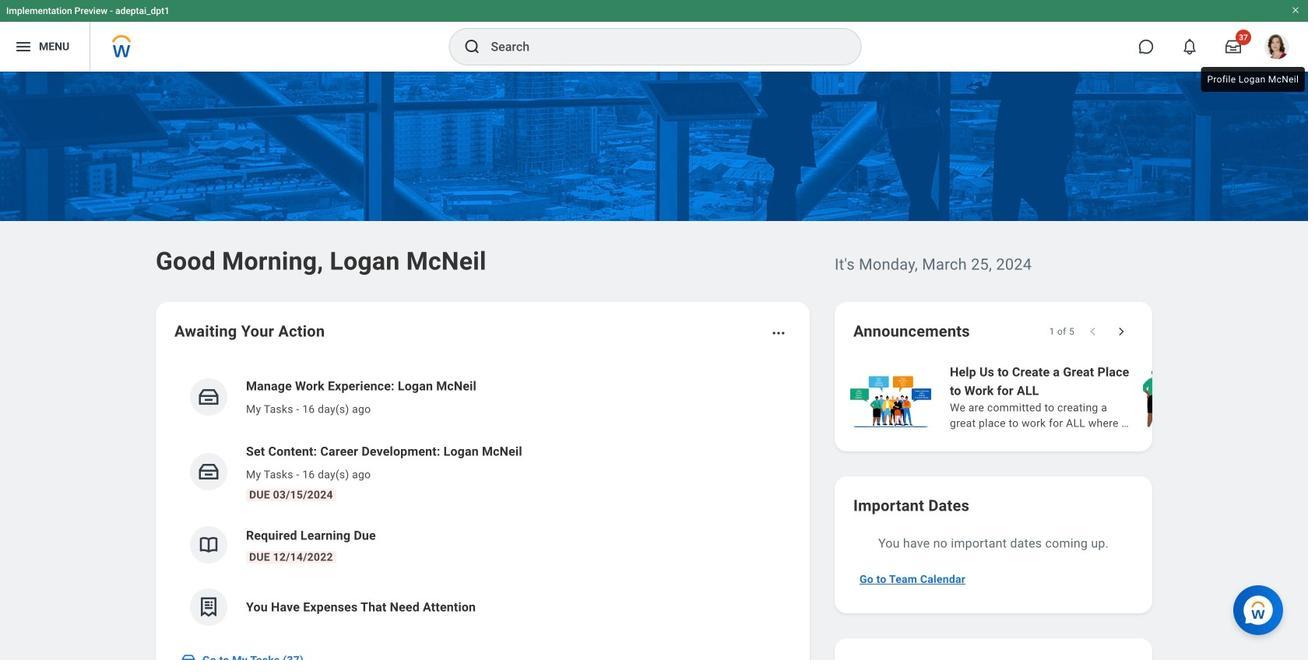 Task type: vqa. For each thing, say whether or not it's contained in the screenshot.
caret down image
no



Task type: locate. For each thing, give the bounding box(es) containing it.
inbox image
[[197, 386, 220, 409], [181, 653, 196, 660]]

inbox image inside list
[[197, 386, 220, 409]]

chevron right small image
[[1114, 324, 1129, 340]]

status
[[1050, 326, 1075, 338]]

banner
[[0, 0, 1308, 72]]

1 horizontal spatial inbox image
[[197, 386, 220, 409]]

chevron left small image
[[1086, 324, 1101, 340]]

main content
[[0, 72, 1308, 660]]

0 vertical spatial inbox image
[[197, 386, 220, 409]]

list
[[847, 361, 1308, 433], [174, 364, 791, 639]]

0 horizontal spatial inbox image
[[181, 653, 196, 660]]

inbox large image
[[1226, 39, 1241, 55]]

tooltip
[[1198, 64, 1308, 95]]



Task type: describe. For each thing, give the bounding box(es) containing it.
0 horizontal spatial list
[[174, 364, 791, 639]]

inbox image
[[197, 460, 220, 484]]

notifications large image
[[1182, 39, 1198, 55]]

related actions image
[[771, 326, 787, 341]]

book open image
[[197, 533, 220, 557]]

1 vertical spatial inbox image
[[181, 653, 196, 660]]

justify image
[[14, 37, 33, 56]]

profile logan mcneil image
[[1265, 34, 1290, 62]]

Search Workday  search field
[[491, 30, 829, 64]]

dashboard expenses image
[[197, 596, 220, 619]]

1 horizontal spatial list
[[847, 361, 1308, 433]]

search image
[[463, 37, 482, 56]]

close environment banner image
[[1291, 5, 1301, 15]]



